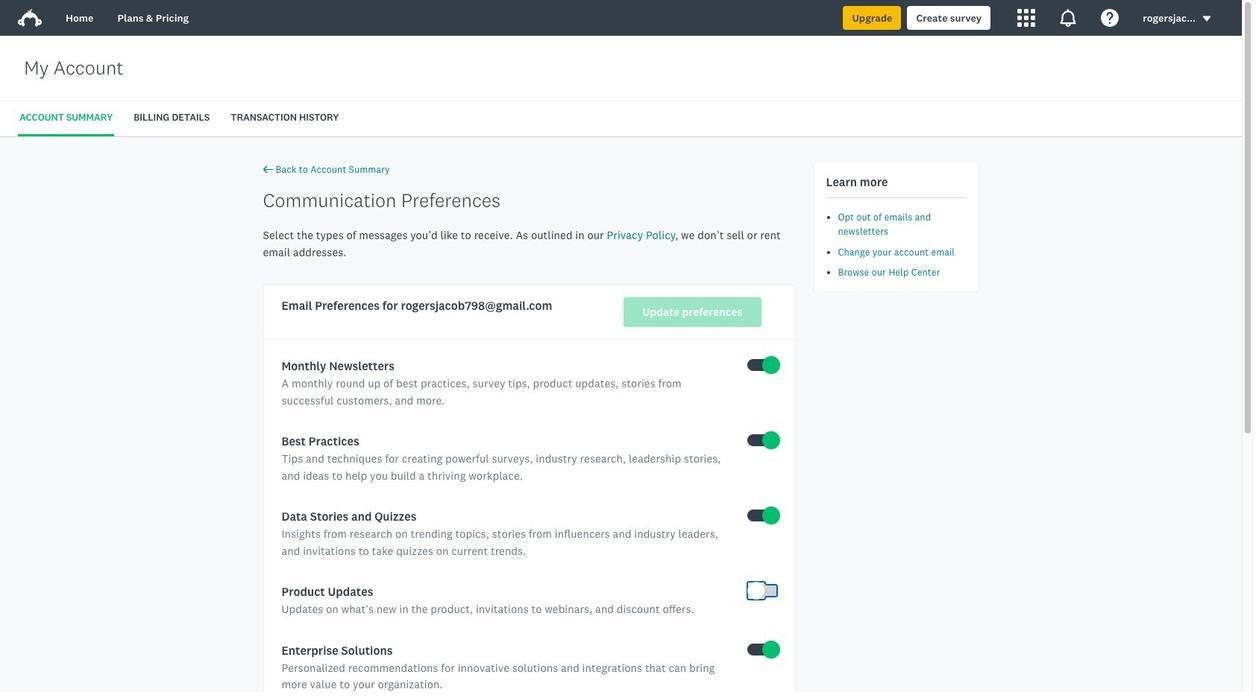 Task type: vqa. For each thing, say whether or not it's contained in the screenshot.
1st Products Icon from right
no



Task type: describe. For each thing, give the bounding box(es) containing it.
help icon image
[[1101, 9, 1119, 27]]

2 brand logo image from the top
[[18, 9, 42, 27]]



Task type: locate. For each thing, give the bounding box(es) containing it.
products icon image
[[1018, 9, 1035, 27], [1018, 9, 1035, 27]]

dropdown arrow icon image
[[1202, 14, 1212, 24], [1203, 16, 1211, 21]]

arrowleft image
[[263, 165, 273, 175]]

notification center icon image
[[1059, 9, 1077, 27]]

tab list
[[0, 101, 1242, 136]]

1 brand logo image from the top
[[18, 6, 42, 30]]

brand logo image
[[18, 6, 42, 30], [18, 9, 42, 27]]



